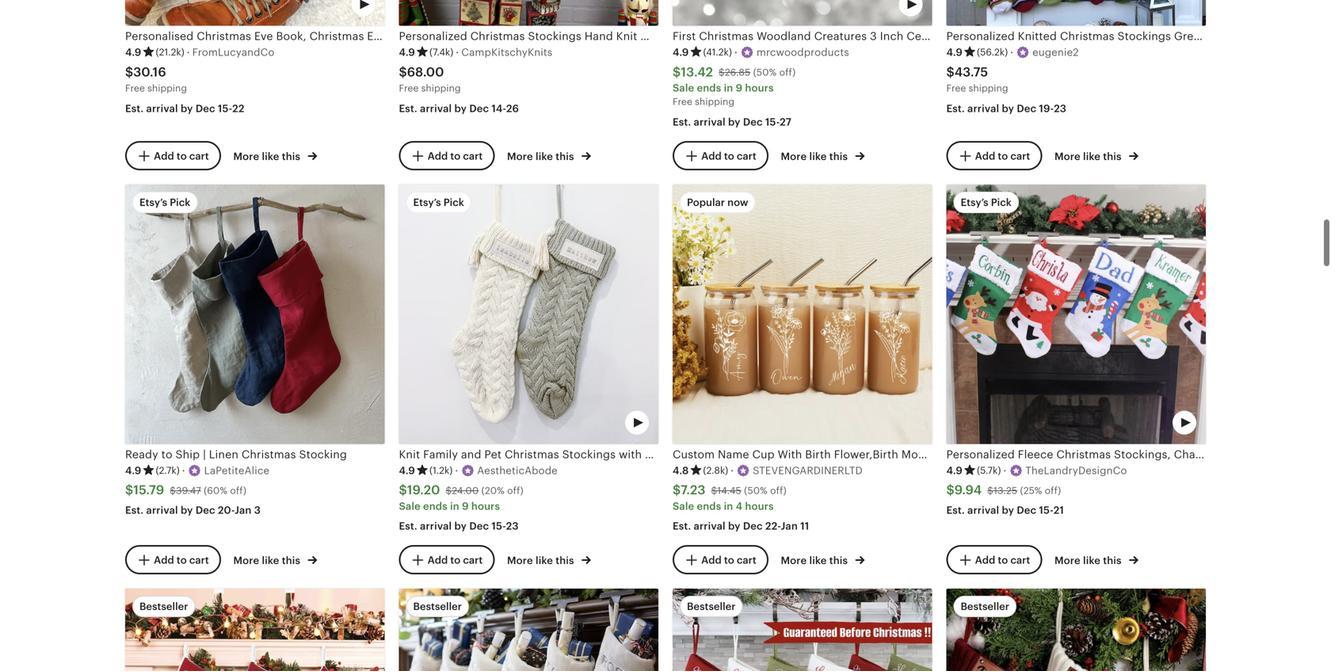 Task type: locate. For each thing, give the bounding box(es) containing it.
cart
[[189, 150, 209, 162], [463, 150, 483, 162], [737, 150, 757, 162], [1011, 150, 1031, 162], [189, 554, 209, 566], [463, 554, 483, 566], [737, 554, 757, 566], [1011, 554, 1031, 566]]

· for 7.23
[[731, 465, 734, 477]]

pick
[[170, 197, 191, 209], [444, 197, 464, 209], [991, 197, 1012, 209]]

off) inside $ 15.79 $ 39.47 (60% off)
[[230, 485, 246, 496]]

3
[[870, 30, 877, 43], [254, 504, 261, 516]]

pick for 9.94
[[991, 197, 1012, 209]]

add
[[154, 150, 174, 162], [428, 150, 448, 162], [702, 150, 722, 162], [975, 150, 996, 162], [154, 554, 174, 566], [428, 554, 448, 566], [702, 554, 722, 566], [975, 554, 996, 566]]

0 horizontal spatial 9
[[462, 500, 469, 512]]

arrival inside $ 7.23 $ 14.45 (50% off) sale ends in 4 hours est. arrival by dec 22-jan 11
[[694, 520, 726, 532]]

off) right (60%
[[230, 485, 246, 496]]

off) inside $ 7.23 $ 14.45 (50% off) sale ends in 4 hours est. arrival by dec 22-jan 11
[[771, 485, 787, 496]]

9 for 13.42
[[736, 82, 743, 94]]

in inside $ 19.20 $ 24.00 (20% off) sale ends in 9 hours est. arrival by dec 15-23
[[450, 500, 460, 512]]

add to cart button down est. arrival by dec 15-27
[[673, 141, 769, 171]]

add to cart button for 19.20
[[399, 545, 495, 575]]

(41.2k)
[[703, 47, 732, 57]]

·
[[187, 46, 190, 58], [456, 46, 459, 58], [735, 46, 738, 58], [1011, 46, 1014, 58], [182, 465, 185, 477], [455, 465, 458, 477], [731, 465, 734, 477], [1004, 465, 1007, 477]]

off) inside $ 13.42 $ 26.85 (50% off) sale ends in 9 hours free shipping
[[780, 67, 796, 78]]

add to cart down $ 7.23 $ 14.45 (50% off) sale ends in 4 hours est. arrival by dec 22-jan 11
[[702, 554, 757, 566]]

more like this link for 43.75
[[1055, 147, 1139, 164]]

est. for est. arrival by dec 15-27
[[673, 116, 691, 128]]

ends down '7.23'
[[697, 500, 722, 512]]

est. down $ 68.00 free shipping
[[399, 102, 418, 114]]

ends inside $ 7.23 $ 14.45 (50% off) sale ends in 4 hours est. arrival by dec 22-jan 11
[[697, 500, 722, 512]]

0 horizontal spatial pick
[[170, 197, 191, 209]]

3 left the inch
[[870, 30, 877, 43]]

this for 19.20
[[556, 555, 574, 567]]

est. for est. arrival by dec 19-23
[[947, 102, 965, 114]]

product video element for (1.2k)
[[399, 185, 659, 444]]

with left red
[[762, 30, 786, 43]]

by left 14-
[[455, 102, 467, 114]]

arrival down $ 13.42 $ 26.85 (50% off) sale ends in 9 hours free shipping
[[694, 116, 726, 128]]

christmas right pet
[[505, 448, 559, 461]]

add to cart
[[154, 150, 209, 162], [428, 150, 483, 162], [702, 150, 757, 162], [975, 150, 1031, 162], [154, 554, 209, 566], [428, 554, 483, 566], [702, 554, 757, 566], [975, 554, 1031, 566]]

first
[[673, 30, 696, 43]]

more down 26
[[507, 151, 533, 162]]

27
[[780, 116, 792, 128]]

off) inside $ 9.94 $ 13.25 (25% off)
[[1045, 485, 1062, 496]]

cart for 19.20
[[463, 554, 483, 566]]

0 vertical spatial 23
[[1054, 102, 1067, 114]]

dec for dec 15-21
[[1017, 504, 1037, 516]]

add down the est. arrival by dec 15-21
[[975, 554, 996, 566]]

· right (2.8k)
[[731, 465, 734, 477]]

arrival for dec 15-22
[[146, 102, 178, 114]]

this for 68.00
[[556, 151, 574, 162]]

4
[[736, 500, 743, 512]]

more down the 11
[[781, 555, 807, 567]]

by for dec 14-26
[[455, 102, 467, 114]]

9 inside $ 13.42 $ 26.85 (50% off) sale ends in 9 hours free shipping
[[736, 82, 743, 94]]

creatures
[[814, 30, 867, 43]]

like for 19.20
[[536, 555, 553, 567]]

hours
[[745, 82, 774, 94], [472, 500, 500, 512], [745, 500, 774, 512]]

· down white
[[735, 46, 738, 58]]

9 down 26.85 at right
[[736, 82, 743, 94]]

add down $ 7.23 $ 14.45 (50% off) sale ends in 4 hours est. arrival by dec 22-jan 11
[[702, 554, 722, 566]]

this
[[282, 151, 300, 162], [556, 151, 574, 162], [830, 151, 848, 162], [1104, 151, 1122, 162], [282, 555, 300, 567], [556, 555, 574, 567], [830, 555, 848, 567], [1104, 555, 1122, 567]]

to for 43.75
[[998, 150, 1008, 162]]

dec
[[196, 102, 215, 114], [470, 102, 489, 114], [1017, 102, 1037, 114], [743, 116, 763, 128], [196, 504, 215, 516], [1017, 504, 1037, 516], [470, 520, 489, 532], [743, 520, 763, 532]]

personalized christmas stockings hand knit wool stockings white with red accents image
[[399, 0, 659, 26]]

etsy's pick for 19.20
[[413, 197, 464, 209]]

4 bestseller from the left
[[961, 601, 1010, 613]]

more like this link for 19.20
[[507, 552, 591, 568]]

knit left wool
[[616, 30, 638, 43]]

0 vertical spatial jan
[[235, 504, 252, 516]]

add to cart down $ 19.20 $ 24.00 (20% off) sale ends in 9 hours est. arrival by dec 15-23
[[428, 554, 483, 566]]

$ down (2.7k)
[[170, 485, 176, 496]]

more like this for 19.20
[[507, 555, 577, 567]]

name
[[762, 448, 793, 461]]

arrival down 9.94
[[968, 504, 1000, 516]]

1 horizontal spatial personalized
[[690, 448, 759, 461]]

add to cart down est. arrival by dec 14-26
[[428, 150, 483, 162]]

to down est. arrival by dec 15-27
[[724, 150, 735, 162]]

est. arrival by dec 15-22
[[125, 102, 245, 114]]

cart for 13.42
[[737, 150, 757, 162]]

$ up est. arrival by dec 14-26
[[399, 65, 407, 79]]

$ down ceramic
[[947, 65, 955, 79]]

jan
[[235, 504, 252, 516], [781, 520, 798, 532]]

in down 26.85 at right
[[724, 82, 733, 94]]

(5.7k)
[[977, 465, 1001, 476]]

with down personalized knitted christmas stockings green white red intarsia fair isle knit christmas decor deer snowflakes extra large image
[[1071, 30, 1095, 43]]

add to cart button
[[125, 141, 221, 171], [399, 141, 495, 171], [673, 141, 769, 171], [947, 141, 1043, 171], [125, 545, 221, 575], [399, 545, 495, 575], [673, 545, 769, 575], [947, 545, 1043, 575]]

hours inside $ 13.42 $ 26.85 (50% off) sale ends in 9 hours free shipping
[[745, 82, 774, 94]]

shipping
[[147, 83, 187, 93], [421, 83, 461, 93], [969, 83, 1009, 93], [695, 96, 735, 107]]

by down $ 13.42 $ 26.85 (50% off) sale ends in 9 hours free shipping
[[728, 116, 741, 128]]

est. down $ 43.75 free shipping
[[947, 102, 965, 114]]

dec inside $ 7.23 $ 14.45 (50% off) sale ends in 4 hours est. arrival by dec 22-jan 11
[[743, 520, 763, 532]]

custom name cup with birth flower,birth month iced coffee cup,custom name tumbler,bridesmaid gifts idea,holiday gift,christmas gifts for her image
[[673, 185, 933, 444]]

shipping up est. arrival by dec 15-27
[[695, 96, 735, 107]]

etsy's
[[140, 197, 167, 209], [413, 197, 441, 209], [961, 197, 989, 209]]

inch
[[880, 30, 904, 43]]

ceramic
[[907, 30, 952, 43]]

to down $ 19.20 $ 24.00 (20% off) sale ends in 9 hours est. arrival by dec 15-23
[[451, 554, 461, 566]]

$ 30.16 free shipping
[[125, 65, 187, 93]]

19-
[[1039, 102, 1054, 114]]

more like this
[[233, 151, 303, 162], [507, 151, 577, 162], [781, 151, 851, 162], [1055, 151, 1125, 162], [233, 555, 303, 567], [507, 555, 577, 567], [781, 555, 851, 567], [1055, 555, 1125, 567]]

4.9 down first
[[673, 46, 689, 58]]

more like this for 43.75
[[1055, 151, 1125, 162]]

like
[[262, 151, 279, 162], [536, 151, 553, 162], [810, 151, 827, 162], [1084, 151, 1101, 162], [262, 555, 279, 567], [536, 555, 553, 567], [810, 555, 827, 567], [1084, 555, 1101, 567]]

free inside $ 43.75 free shipping
[[947, 83, 967, 93]]

more up custom velvet christmas stocking - personalized christmas stocking - name stockings - family stocking harry potter christmas stocking image
[[507, 555, 533, 567]]

to
[[177, 150, 187, 162], [451, 150, 461, 162], [724, 150, 735, 162], [998, 150, 1008, 162], [161, 448, 173, 461], [177, 554, 187, 566], [451, 554, 461, 566], [724, 554, 735, 566], [998, 554, 1008, 566]]

1 horizontal spatial etsy's pick
[[413, 197, 464, 209]]

4.9 up 19.20
[[399, 465, 415, 477]]

shipping inside $ 13.42 $ 26.85 (50% off) sale ends in 9 hours free shipping
[[695, 96, 735, 107]]

to for 30.16
[[177, 150, 187, 162]]

linen
[[209, 448, 239, 461]]

1 horizontal spatial with
[[1071, 30, 1095, 43]]

est. down '7.23'
[[673, 520, 691, 532]]

free for 43.75
[[947, 83, 967, 93]]

popular now
[[687, 197, 749, 209]]

$ down (5.7k)
[[988, 485, 994, 496]]

now
[[728, 197, 749, 209]]

more for 43.75
[[1055, 151, 1081, 162]]

0 horizontal spatial with
[[762, 30, 786, 43]]

by inside $ 19.20 $ 24.00 (20% off) sale ends in 9 hours est. arrival by dec 15-23
[[455, 520, 467, 532]]

by inside $ 7.23 $ 14.45 (50% off) sale ends in 4 hours est. arrival by dec 22-jan 11
[[728, 520, 741, 532]]

1 etsy's pick from the left
[[140, 197, 191, 209]]

off) for 19.20
[[507, 485, 524, 496]]

20-
[[218, 504, 235, 516]]

est. arrival by dec 15-27
[[673, 116, 792, 128]]

$ inside $ 68.00 free shipping
[[399, 65, 407, 79]]

4.9 up the 43.75
[[947, 46, 963, 58]]

3 pick from the left
[[991, 197, 1012, 209]]

sale inside $ 7.23 $ 14.45 (50% off) sale ends in 4 hours est. arrival by dec 22-jan 11
[[673, 500, 695, 512]]

free inside $ 68.00 free shipping
[[399, 83, 419, 93]]

sale
[[673, 82, 695, 94], [399, 500, 421, 512], [673, 500, 695, 512]]

arrival inside $ 19.20 $ 24.00 (20% off) sale ends in 9 hours est. arrival by dec 15-23
[[420, 520, 452, 532]]

1 vertical spatial 23
[[506, 520, 519, 532]]

by left 19-
[[1002, 102, 1015, 114]]

this for 43.75
[[1104, 151, 1122, 162]]

1 vertical spatial jan
[[781, 520, 798, 532]]

by for dec 15-27
[[728, 116, 741, 128]]

15-
[[218, 102, 232, 114], [766, 116, 780, 128], [1039, 504, 1054, 516], [492, 520, 506, 532]]

ends inside $ 19.20 $ 24.00 (20% off) sale ends in 9 hours est. arrival by dec 15-23
[[423, 500, 448, 512]]

in
[[724, 82, 733, 94], [450, 500, 460, 512], [724, 500, 733, 512]]

cart down est. arrival by dec 20-jan 3
[[189, 554, 209, 566]]

2 horizontal spatial etsy's
[[961, 197, 989, 209]]

ends inside $ 13.42 $ 26.85 (50% off) sale ends in 9 hours free shipping
[[697, 82, 722, 94]]

hours for 7.23
[[745, 500, 774, 512]]

more like this link
[[233, 147, 317, 164], [507, 147, 591, 164], [781, 147, 865, 164], [1055, 147, 1139, 164], [233, 552, 317, 568], [507, 552, 591, 568], [781, 552, 865, 568], [1055, 552, 1139, 568]]

est. down 9.94
[[947, 504, 965, 516]]

3 etsy's from the left
[[961, 197, 989, 209]]

0 horizontal spatial 3
[[254, 504, 261, 516]]

add to cart button for 43.75
[[947, 141, 1043, 171]]

2 horizontal spatial etsy's pick
[[961, 197, 1012, 209]]

1 horizontal spatial 9
[[736, 82, 743, 94]]

0 vertical spatial (50%
[[753, 67, 777, 78]]

est.
[[125, 102, 144, 114], [399, 102, 418, 114], [947, 102, 965, 114], [673, 116, 691, 128], [125, 504, 144, 516], [947, 504, 965, 516], [399, 520, 418, 532], [673, 520, 691, 532]]

hours inside $ 7.23 $ 14.45 (50% off) sale ends in 4 hours est. arrival by dec 22-jan 11
[[745, 500, 774, 512]]

1 vertical spatial 9
[[462, 500, 469, 512]]

dec left 14-
[[470, 102, 489, 114]]

add to cart button for 68.00
[[399, 141, 495, 171]]

$ inside the $ 30.16 free shipping
[[125, 65, 133, 79]]

2 pick from the left
[[444, 197, 464, 209]]

1 bestseller link from the left
[[125, 589, 385, 671]]

hours down 26.85 at right
[[745, 82, 774, 94]]

by
[[181, 102, 193, 114], [455, 102, 467, 114], [1002, 102, 1015, 114], [728, 116, 741, 128], [181, 504, 193, 516], [1002, 504, 1015, 516], [455, 520, 467, 532], [728, 520, 741, 532]]

like for 13.42
[[810, 151, 827, 162]]

off) for 9.94
[[1045, 485, 1062, 496]]

1 horizontal spatial 3
[[870, 30, 877, 43]]

off) for 7.23
[[771, 485, 787, 496]]

off)
[[780, 67, 796, 78], [230, 485, 246, 496], [507, 485, 524, 496], [771, 485, 787, 496], [1045, 485, 1062, 496]]

family
[[423, 448, 458, 461]]

dec left 22
[[196, 102, 215, 114]]

9
[[736, 82, 743, 94], [462, 500, 469, 512]]

add to cart button for 7.23
[[673, 545, 769, 575]]

free down 68.00
[[399, 83, 419, 93]]

2 horizontal spatial pick
[[991, 197, 1012, 209]]

· for 30.16
[[187, 46, 190, 58]]

0 horizontal spatial etsy's
[[140, 197, 167, 209]]

add for 30.16
[[154, 150, 174, 162]]

more down 22
[[233, 151, 259, 162]]

off) down woodland
[[780, 67, 796, 78]]

0 vertical spatial 9
[[736, 82, 743, 94]]

jan left the 11
[[781, 520, 798, 532]]

hours right 4 on the right
[[745, 500, 774, 512]]

add to cart button down est. arrival by dec 14-26
[[399, 141, 495, 171]]

sale down "13.42"
[[673, 82, 695, 94]]

est. for est. arrival by dec 20-jan 3
[[125, 504, 144, 516]]

$ inside $ 9.94 $ 13.25 (25% off)
[[988, 485, 994, 496]]

est. down "13.42"
[[673, 116, 691, 128]]

4.9 down "ready" on the bottom of page
[[125, 465, 141, 477]]

(50% right 26.85 at right
[[753, 67, 777, 78]]

(20%
[[482, 485, 505, 496]]

0 vertical spatial personalized
[[399, 30, 468, 43]]

sale down 19.20
[[399, 500, 421, 512]]

pet
[[485, 448, 502, 461]]

68.00
[[407, 65, 444, 79]]

add down est. arrival by dec 14-26
[[428, 150, 448, 162]]

personalized knitted christmas stockings green white red intarsia fair isle knit christmas decor deer snowflakes extra large image
[[947, 0, 1206, 26]]

sale for 13.42
[[673, 82, 695, 94]]

cart for 43.75
[[1011, 150, 1031, 162]]

dec left 27
[[743, 116, 763, 128]]

more down 27
[[781, 151, 807, 162]]

$ left 13.25 on the bottom right of the page
[[947, 483, 955, 498]]

0 horizontal spatial 23
[[506, 520, 519, 532]]

add to cart button down est. arrival by dec 15-22
[[125, 141, 221, 171]]

4.9
[[125, 46, 141, 58], [399, 46, 415, 58], [673, 46, 689, 58], [947, 46, 963, 58], [125, 465, 141, 477], [399, 465, 415, 477], [947, 465, 963, 477]]

0 horizontal spatial jan
[[235, 504, 252, 516]]

in inside $ 7.23 $ 14.45 (50% off) sale ends in 4 hours est. arrival by dec 22-jan 11
[[724, 500, 733, 512]]

cart down est. arrival by dec 19-23
[[1011, 150, 1031, 162]]

add for 7.23
[[702, 554, 722, 566]]

dec down "24.00" on the bottom of the page
[[470, 520, 489, 532]]

1 horizontal spatial 23
[[1054, 102, 1067, 114]]

etsy's pick
[[140, 197, 191, 209], [413, 197, 464, 209], [961, 197, 1012, 209]]

popular
[[687, 197, 725, 209]]

· right (56.2k)
[[1011, 46, 1014, 58]]

gift
[[1098, 30, 1118, 43]]

knit family and pet christmas stockings with custom personalized name tag image
[[399, 185, 659, 444]]

0 horizontal spatial personalized
[[399, 30, 468, 43]]

15.79
[[133, 483, 164, 498]]

dec for dec 19-23
[[1017, 102, 1037, 114]]

(50% inside $ 7.23 $ 14.45 (50% off) sale ends in 4 hours est. arrival by dec 22-jan 11
[[744, 485, 768, 496]]

sale inside $ 19.20 $ 24.00 (20% off) sale ends in 9 hours est. arrival by dec 15-23
[[399, 500, 421, 512]]

product video element
[[125, 0, 385, 26], [673, 0, 933, 26], [399, 185, 659, 444], [947, 185, 1206, 444], [399, 589, 659, 671], [673, 589, 933, 671]]

in for 19.20
[[450, 500, 460, 512]]

(50% inside $ 13.42 $ 26.85 (50% off) sale ends in 9 hours free shipping
[[753, 67, 777, 78]]

etsy's for 19.20
[[413, 197, 441, 209]]

add down est. arrival by dec 15-22
[[154, 150, 174, 162]]

by down 13.25 on the bottom right of the page
[[1002, 504, 1015, 516]]

0 horizontal spatial etsy's pick
[[140, 197, 191, 209]]

1 horizontal spatial knit
[[616, 30, 638, 43]]

by for dec 19-23
[[1002, 102, 1015, 114]]

sale inside $ 13.42 $ 26.85 (50% off) sale ends in 9 hours free shipping
[[673, 82, 695, 94]]

personalized
[[399, 30, 468, 43], [690, 448, 759, 461]]

add down est. arrival by dec 15-27
[[702, 150, 722, 162]]

shipping inside $ 68.00 free shipping
[[421, 83, 461, 93]]

est. arrival by dec 14-26
[[399, 102, 519, 114]]

box
[[1121, 30, 1141, 43]]

· right (2.7k)
[[182, 465, 185, 477]]

free inside the $ 30.16 free shipping
[[125, 83, 145, 93]]

bestseller link
[[125, 589, 385, 671], [399, 589, 659, 671], [673, 589, 933, 671], [947, 589, 1206, 671]]

cart down the est. arrival by dec 15-21
[[1011, 554, 1031, 566]]

more for 7.23
[[781, 555, 807, 567]]

more for 30.16
[[233, 151, 259, 162]]

add to cart down est. arrival by dec 19-23
[[975, 150, 1031, 162]]

etsy's for 9.94
[[961, 197, 989, 209]]

more like this link for 30.16
[[233, 147, 317, 164]]

dec left 22-
[[743, 520, 763, 532]]

· for 43.75
[[1011, 46, 1014, 58]]

ends
[[697, 82, 722, 94], [423, 500, 448, 512], [697, 500, 722, 512]]

shipping inside the $ 30.16 free shipping
[[147, 83, 187, 93]]

hours for 19.20
[[472, 500, 500, 512]]

in inside $ 13.42 $ 26.85 (50% off) sale ends in 9 hours free shipping
[[724, 82, 733, 94]]

1 horizontal spatial jan
[[781, 520, 798, 532]]

9 inside $ 19.20 $ 24.00 (20% off) sale ends in 9 hours est. arrival by dec 15-23
[[462, 500, 469, 512]]

1 with from the left
[[762, 30, 786, 43]]

off) inside $ 19.20 $ 24.00 (20% off) sale ends in 9 hours est. arrival by dec 15-23
[[507, 485, 524, 496]]

add for 43.75
[[975, 150, 996, 162]]

more down 20-
[[233, 555, 259, 567]]

dec left 20-
[[196, 504, 215, 516]]

ends for 19.20
[[423, 500, 448, 512]]

hours down (20%
[[472, 500, 500, 512]]

more like this for 7.23
[[781, 555, 851, 567]]

hours inside $ 19.20 $ 24.00 (20% off) sale ends in 9 hours est. arrival by dec 15-23
[[472, 500, 500, 512]]

arrival down $ 43.75 free shipping
[[968, 102, 1000, 114]]

by down the $ 30.16 free shipping
[[181, 102, 193, 114]]

christmas stockings knit holiday décor stocking christmas décor personalized dog stocking custom stockings farmhouse christmas holiday home image
[[673, 589, 933, 671]]

· right the (1.2k)
[[455, 465, 458, 477]]

2 etsy's pick from the left
[[413, 197, 464, 209]]

add to cart for 68.00
[[428, 150, 483, 162]]

add to cart button for 30.16
[[125, 141, 221, 171]]

this for 30.16
[[282, 151, 300, 162]]

arrival for dec 14-26
[[420, 102, 452, 114]]

24.00
[[452, 485, 479, 496]]

1 vertical spatial (50%
[[744, 485, 768, 496]]

0 vertical spatial 3
[[870, 30, 877, 43]]

shipping for 30.16
[[147, 83, 187, 93]]

15- for 27
[[766, 116, 780, 128]]

$ down (41.2k)
[[719, 67, 725, 78]]

13.42
[[681, 65, 713, 79]]

add for 19.20
[[428, 554, 448, 566]]

est. inside $ 19.20 $ 24.00 (20% off) sale ends in 9 hours est. arrival by dec 15-23
[[399, 520, 418, 532]]

with
[[762, 30, 786, 43], [1071, 30, 1095, 43]]

1 horizontal spatial pick
[[444, 197, 464, 209]]

· right (7.4k)
[[456, 46, 459, 58]]

to down est. arrival by dec 19-23
[[998, 150, 1008, 162]]

off) up 21
[[1045, 485, 1062, 496]]

add to cart down est. arrival by dec 15-22
[[154, 150, 209, 162]]

add to cart for 7.23
[[702, 554, 757, 566]]

free
[[125, 83, 145, 93], [399, 83, 419, 93], [947, 83, 967, 93], [673, 96, 693, 107]]

$ 13.42 $ 26.85 (50% off) sale ends in 9 hours free shipping
[[673, 65, 796, 107]]

2 bestseller link from the left
[[399, 589, 659, 671]]

1 vertical spatial knit
[[399, 448, 420, 461]]

1 bestseller from the left
[[140, 601, 188, 613]]

23
[[1054, 102, 1067, 114], [506, 520, 519, 532]]

ends down 19.20
[[423, 500, 448, 512]]

dec for dec 14-26
[[470, 102, 489, 114]]

in down "24.00" on the bottom of the page
[[450, 500, 460, 512]]

to down est. arrival by dec 14-26
[[451, 150, 461, 162]]

knit
[[616, 30, 638, 43], [399, 448, 420, 461]]

(50%
[[753, 67, 777, 78], [744, 485, 768, 496]]

to for 13.42
[[724, 150, 735, 162]]

2 with from the left
[[1071, 30, 1095, 43]]

(2.8k)
[[703, 465, 729, 476]]

free down 30.16
[[125, 83, 145, 93]]

|
[[203, 448, 206, 461]]

1 horizontal spatial etsy's
[[413, 197, 441, 209]]

shipping inside $ 43.75 free shipping
[[969, 83, 1009, 93]]

2 etsy's from the left
[[413, 197, 441, 209]]

christmas
[[471, 30, 525, 43], [699, 30, 754, 43], [955, 30, 1010, 43], [242, 448, 296, 461], [505, 448, 559, 461]]

like for 7.23
[[810, 555, 827, 567]]

3 etsy's pick from the left
[[961, 197, 1012, 209]]

est. down 15.79
[[125, 504, 144, 516]]

free for 68.00
[[399, 83, 419, 93]]

arrival for dec 15-21
[[968, 504, 1000, 516]]

$ up est. arrival by dec 15-22
[[125, 65, 133, 79]]



Task type: vqa. For each thing, say whether or not it's contained in the screenshot.
ShinyLittleBlessings
no



Task type: describe. For each thing, give the bounding box(es) containing it.
cart for 30.16
[[189, 150, 209, 162]]

$ left "24.00" on the bottom of the page
[[399, 483, 407, 498]]

14-
[[492, 102, 506, 114]]

ornament
[[1013, 30, 1068, 43]]

(60%
[[204, 485, 228, 496]]

$ 43.75 free shipping
[[947, 65, 1009, 93]]

like for 30.16
[[262, 151, 279, 162]]

woodland
[[757, 30, 811, 43]]

(21.2k)
[[156, 47, 184, 57]]

22
[[232, 102, 245, 114]]

red
[[789, 30, 810, 43]]

1 vertical spatial personalized
[[690, 448, 759, 461]]

4.9 for 68.00
[[399, 46, 415, 58]]

26.85
[[725, 67, 751, 78]]

ship
[[176, 448, 200, 461]]

$ 68.00 free shipping
[[399, 65, 461, 93]]

(2.7k)
[[156, 465, 180, 476]]

3 bestseller from the left
[[687, 601, 736, 613]]

add for 68.00
[[428, 150, 448, 162]]

sale for 7.23
[[673, 500, 695, 512]]

15- inside $ 19.20 $ 24.00 (20% off) sale ends in 9 hours est. arrival by dec 15-23
[[492, 520, 506, 532]]

stockings left with
[[562, 448, 616, 461]]

$ down first
[[673, 65, 681, 79]]

4.9 for 43.75
[[947, 46, 963, 58]]

9.94
[[955, 483, 982, 498]]

to down the est. arrival by dec 15-21
[[998, 554, 1008, 566]]

off) for 15.79
[[230, 485, 246, 496]]

first christmas woodland creatures 3 inch ceramic christmas ornament with gift box
[[673, 30, 1141, 43]]

custom
[[645, 448, 687, 461]]

personalized fleece christmas stockings, character christmas stocking, custom holiday stockings, christmas stockings, personalized image
[[947, 185, 1206, 444]]

in for 7.23
[[724, 500, 733, 512]]

(25%
[[1021, 485, 1043, 496]]

30.16
[[133, 65, 166, 79]]

off) for 13.42
[[780, 67, 796, 78]]

like for 68.00
[[536, 151, 553, 162]]

christmas up (56.2k)
[[955, 30, 1010, 43]]

7.23
[[681, 483, 706, 498]]

add down est. arrival by dec 20-jan 3
[[154, 554, 174, 566]]

1 pick from the left
[[170, 197, 191, 209]]

$ inside $ 43.75 free shipping
[[947, 65, 955, 79]]

personalised christmas eve book, christmas eve box filler gift, christmas eve story book for children, christmas stocking filler image
[[125, 0, 385, 26]]

ends for 13.42
[[697, 82, 722, 94]]

4 bestseller link from the left
[[947, 589, 1206, 671]]

14.45
[[718, 485, 742, 496]]

this for 13.42
[[830, 151, 848, 162]]

free inside $ 13.42 $ 26.85 (50% off) sale ends in 9 hours free shipping
[[673, 96, 693, 107]]

arrival for dec 20-jan 3
[[146, 504, 178, 516]]

cart for 7.23
[[737, 554, 757, 566]]

$ down "ready" on the bottom of page
[[125, 483, 133, 498]]

wool
[[641, 30, 668, 43]]

est. for est. arrival by dec 15-22
[[125, 102, 144, 114]]

christmas down personalized christmas stockings hand knit wool stockings white with red accents image
[[471, 30, 525, 43]]

product video element for (5.7k)
[[947, 185, 1206, 444]]

in for 13.42
[[724, 82, 733, 94]]

26
[[506, 102, 519, 114]]

arrival for dec 19-23
[[968, 102, 1000, 114]]

arrival for dec 15-27
[[694, 116, 726, 128]]

est. for est. arrival by dec 14-26
[[399, 102, 418, 114]]

1 etsy's from the left
[[140, 197, 167, 209]]

1 vertical spatial 3
[[254, 504, 261, 516]]

product video element for (21.2k)
[[125, 0, 385, 26]]

23 inside $ 19.20 $ 24.00 (20% off) sale ends in 9 hours est. arrival by dec 15-23
[[506, 520, 519, 532]]

to up (2.7k)
[[161, 448, 173, 461]]

$ 7.23 $ 14.45 (50% off) sale ends in 4 hours est. arrival by dec 22-jan 11
[[673, 483, 810, 532]]

add to cart for 30.16
[[154, 150, 209, 162]]

(1.2k)
[[430, 465, 453, 476]]

add to cart down the est. arrival by dec 15-21
[[975, 554, 1031, 566]]

13.25
[[994, 485, 1018, 496]]

dec inside $ 19.20 $ 24.00 (20% off) sale ends in 9 hours est. arrival by dec 15-23
[[470, 520, 489, 532]]

$ down the (1.2k)
[[446, 485, 452, 496]]

more for 13.42
[[781, 151, 807, 162]]

11
[[801, 520, 810, 532]]

15- for 21
[[1039, 504, 1054, 516]]

to down est. arrival by dec 20-jan 3
[[177, 554, 187, 566]]

(56.2k)
[[977, 47, 1008, 57]]

2 bestseller from the left
[[413, 601, 462, 613]]

$ 19.20 $ 24.00 (20% off) sale ends in 9 hours est. arrival by dec 15-23
[[399, 483, 524, 532]]

39.47
[[176, 485, 201, 496]]

more down 21
[[1055, 555, 1081, 567]]

$ down 4.8
[[673, 483, 681, 498]]

to for 68.00
[[451, 150, 461, 162]]

more for 68.00
[[507, 151, 533, 162]]

tag
[[796, 448, 816, 461]]

etsy's pick for 9.94
[[961, 197, 1012, 209]]

to for 19.20
[[451, 554, 461, 566]]

add to cart button for 13.42
[[673, 141, 769, 171]]

stockings up (41.2k)
[[671, 30, 724, 43]]

shipping for 68.00
[[421, 83, 461, 93]]

$ 15.79 $ 39.47 (60% off)
[[125, 483, 246, 498]]

more like this link for 7.23
[[781, 552, 865, 568]]

· for 13.42
[[735, 46, 738, 58]]

(50% for 7.23
[[744, 485, 768, 496]]

custom velvet christmas stocking - personalized christmas stocking - name stockings - family stocking harry potter christmas stocking image
[[399, 589, 659, 671]]

add to cart for 43.75
[[975, 150, 1031, 162]]

add for 13.42
[[702, 150, 722, 162]]

(50% for 13.42
[[753, 67, 777, 78]]

jan inside $ 7.23 $ 14.45 (50% off) sale ends in 4 hours est. arrival by dec 22-jan 11
[[781, 520, 798, 532]]

this for 7.23
[[830, 555, 848, 567]]

product video element for (41.2k)
[[673, 0, 933, 26]]

43.75
[[955, 65, 989, 79]]

white
[[727, 30, 758, 43]]

more like this link for 68.00
[[507, 147, 591, 164]]

4.8
[[673, 465, 689, 477]]

$ down (2.8k)
[[711, 485, 718, 496]]

sale for 19.20
[[399, 500, 421, 512]]

est. inside $ 7.23 $ 14.45 (50% off) sale ends in 4 hours est. arrival by dec 22-jan 11
[[673, 520, 691, 532]]

shipping for 43.75
[[969, 83, 1009, 93]]

personalized custom leather knit christmas stockings, 2023 family christmas stockings, custom christmas gifts, christmas garter names image
[[947, 589, 1206, 671]]

more like this link for 13.42
[[781, 147, 865, 164]]

accents
[[813, 30, 857, 43]]

stockings down personalized christmas stockings hand knit wool stockings white with red accents image
[[528, 30, 582, 43]]

cart for 68.00
[[463, 150, 483, 162]]

hand
[[585, 30, 613, 43]]

dec for dec 15-27
[[743, 116, 763, 128]]

free for 30.16
[[125, 83, 145, 93]]

15- for 22
[[218, 102, 232, 114]]

and
[[461, 448, 482, 461]]

add to cart button down est. arrival by dec 20-jan 3
[[125, 545, 221, 575]]

21
[[1054, 504, 1064, 516]]

(7.4k)
[[430, 47, 454, 57]]

to for 7.23
[[724, 554, 735, 566]]

stocking
[[299, 448, 347, 461]]

4.9 up 9.94
[[947, 465, 963, 477]]

add to cart down est. arrival by dec 20-jan 3
[[154, 554, 209, 566]]

est. arrival by dec 19-23
[[947, 102, 1067, 114]]

personalized christmas stockings with names custom christmas family stockings christmas tree decorations stockings socks hanging ornaments image
[[125, 589, 385, 671]]

· right (5.7k)
[[1004, 465, 1007, 477]]

christmas right linen on the bottom left of page
[[242, 448, 296, 461]]

by for dec 20-jan 3
[[181, 504, 193, 516]]

ready to ship | linen christmas stocking image
[[125, 185, 385, 444]]

dec for dec 15-22
[[196, 102, 215, 114]]

3 bestseller link from the left
[[673, 589, 933, 671]]

est. arrival by dec 20-jan 3
[[125, 504, 261, 516]]

$ inside $ 15.79 $ 39.47 (60% off)
[[170, 485, 176, 496]]

9 for 19.20
[[462, 500, 469, 512]]

22-
[[766, 520, 781, 532]]

ready
[[125, 448, 158, 461]]

0 vertical spatial knit
[[616, 30, 638, 43]]

add to cart for 13.42
[[702, 150, 757, 162]]

knit family and pet christmas stockings with custom personalized name tag
[[399, 448, 816, 461]]

est. arrival by dec 15-21
[[947, 504, 1064, 516]]

ends for 7.23
[[697, 500, 722, 512]]

$ 9.94 $ 13.25 (25% off)
[[947, 483, 1062, 498]]

· for 19.20
[[455, 465, 458, 477]]

personalized christmas stockings hand knit wool stockings white with red accents
[[399, 30, 857, 43]]

ready to ship | linen christmas stocking
[[125, 448, 347, 461]]

4.9 for 30.16
[[125, 46, 141, 58]]

with
[[619, 448, 642, 461]]

pick for 19.20
[[444, 197, 464, 209]]

hours for 13.42
[[745, 82, 774, 94]]

by for dec 15-21
[[1002, 504, 1015, 516]]

0 horizontal spatial knit
[[399, 448, 420, 461]]

est. for est. arrival by dec 15-21
[[947, 504, 965, 516]]

4.9 for 19.20
[[399, 465, 415, 477]]

add to cart button down the est. arrival by dec 15-21
[[947, 545, 1043, 575]]

more like this for 13.42
[[781, 151, 851, 162]]

· for 68.00
[[456, 46, 459, 58]]

first christmas woodland creatures 3 inch ceramic christmas ornament with gift box image
[[673, 0, 933, 26]]

19.20
[[407, 483, 440, 498]]

christmas up (41.2k)
[[699, 30, 754, 43]]



